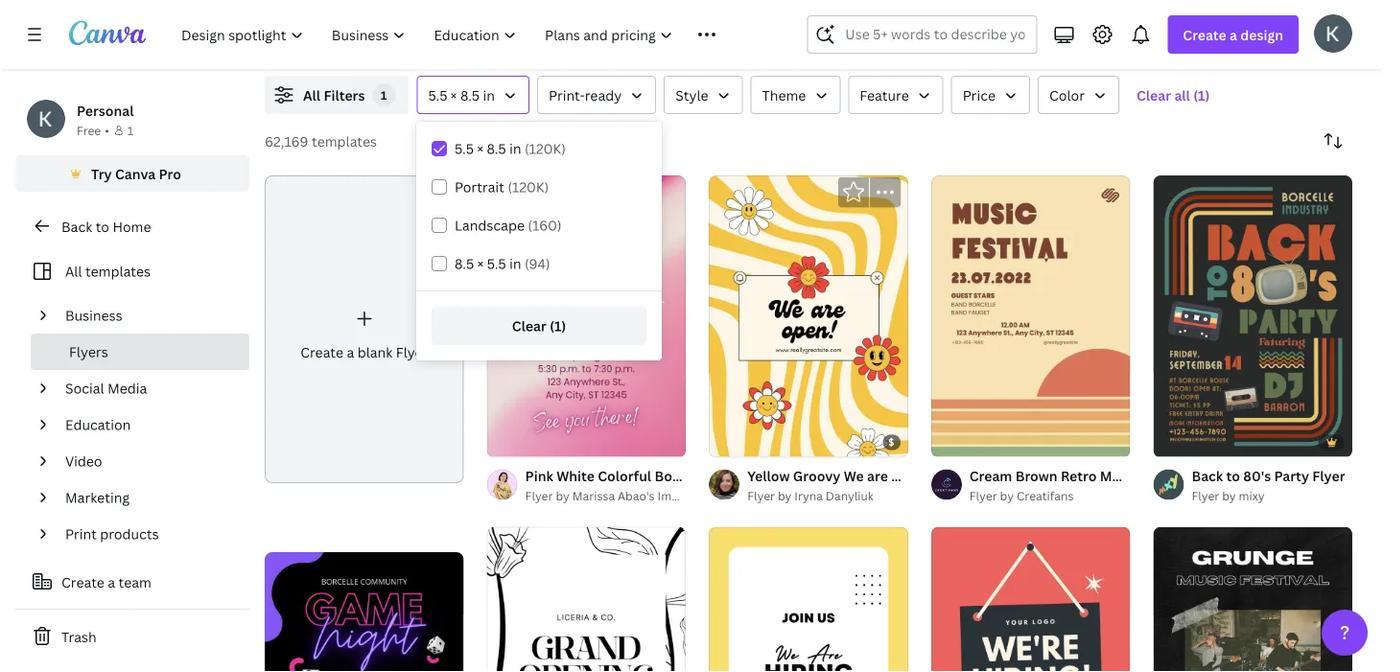 Task type: describe. For each thing, give the bounding box(es) containing it.
print products
[[65, 525, 159, 543]]

landscape (160)
[[455, 216, 562, 235]]

flyer by marissa abao's images
[[525, 488, 697, 504]]

clear for clear all (1)
[[1137, 86, 1171, 104]]

flyer down 'festival'
[[1192, 488, 1220, 504]]

create a team
[[61, 573, 151, 591]]

images
[[658, 488, 697, 504]]

feature button
[[848, 76, 944, 114]]

clear (1) button
[[432, 307, 647, 345]]

flyer by marissa abao's images link
[[525, 487, 697, 506]]

blank
[[358, 343, 393, 362]]

back for back to 80's party flyer flyer by mixy
[[1192, 467, 1223, 486]]

paid
[[870, 436, 895, 449]]

back to home
[[61, 217, 151, 236]]

a for blank
[[347, 343, 354, 362]]

5.5 × 8.5 in button
[[417, 76, 530, 114]]

$
[[861, 436, 867, 449]]

cream brown retro music festival flyer portrait link
[[970, 466, 1282, 487]]

design
[[1241, 25, 1284, 44]]

templates for all templates
[[85, 262, 151, 281]]

create for create a design
[[1183, 25, 1227, 44]]

free
[[77, 122, 101, 138]]

video link
[[58, 443, 238, 480]]

to for home
[[96, 217, 109, 236]]

all
[[1175, 86, 1190, 104]]

62,169
[[265, 132, 308, 150]]

social
[[65, 379, 104, 398]]

print-
[[549, 86, 585, 104]]

music
[[1100, 467, 1139, 486]]

by inside flyer by marissa abao's images link
[[556, 488, 570, 504]]

back for back to home
[[61, 217, 92, 236]]

to for 80's
[[1226, 467, 1240, 486]]

marketing link
[[58, 480, 238, 516]]

by inside yellow groovy we are open now flyer flyer by iryna danyliuk
[[778, 488, 792, 504]]

$ paid
[[861, 436, 895, 449]]

flyers
[[69, 343, 108, 361]]

yellow groovy we are open now flyer flyer by iryna danyliuk
[[747, 467, 995, 504]]

create a design button
[[1168, 15, 1299, 54]]

trash
[[61, 628, 97, 646]]

8.5 for 5.5 × 8.5 in (120k)
[[487, 140, 506, 158]]

products
[[100, 525, 159, 543]]

team
[[119, 573, 151, 591]]

black grunge music flyer portrait image
[[1153, 527, 1353, 671]]

style button
[[664, 76, 743, 114]]

× for 5.5 × 8.5 in (120k)
[[477, 140, 483, 158]]

game night flyer image
[[265, 552, 464, 671]]

feature
[[860, 86, 909, 104]]

business link
[[58, 297, 238, 334]]

5.5 × 8.5 in (120k)
[[455, 140, 566, 158]]

0 vertical spatial 1
[[381, 87, 387, 103]]

(1) inside button
[[550, 317, 566, 335]]

marketing
[[65, 489, 130, 507]]

2 horizontal spatial 5.5
[[487, 255, 506, 273]]

now
[[930, 467, 959, 486]]

cream brown retro music festival flyer portrait flyer by creatifans
[[970, 467, 1282, 504]]

create a design
[[1183, 25, 1284, 44]]

brown
[[1016, 467, 1058, 486]]

retro
[[1061, 467, 1097, 486]]

business
[[65, 306, 122, 325]]

clear for clear (1)
[[512, 317, 547, 335]]

flyer by iryna danyliuk link
[[747, 487, 908, 506]]

pro
[[159, 165, 181, 183]]

education
[[65, 416, 131, 434]]

flyer right 'festival'
[[1196, 467, 1229, 486]]

all for all templates
[[65, 262, 82, 281]]

in for 5.5 × 8.5 in
[[483, 86, 495, 104]]

personal
[[77, 101, 134, 119]]

create a blank flyer
[[300, 343, 428, 362]]

in for 5.5 × 8.5 in (120k)
[[509, 140, 521, 158]]

back to 80's party flyer flyer by mixy
[[1192, 467, 1345, 504]]

clear all (1)
[[1137, 86, 1210, 104]]

groovy
[[793, 467, 841, 486]]

danyliuk
[[826, 488, 874, 504]]

ready
[[585, 86, 622, 104]]

•
[[105, 122, 109, 138]]

clear (1)
[[512, 317, 566, 335]]

party
[[1274, 467, 1309, 486]]

create a team button
[[15, 563, 249, 601]]

mixy
[[1239, 488, 1265, 504]]

(160)
[[528, 216, 562, 235]]

Sort by button
[[1314, 122, 1353, 160]]

pink white colorful bold neon grand opening flyer image
[[487, 176, 686, 457]]

portrait (120k)
[[455, 178, 549, 196]]

5.5 for 5.5 × 8.5 in
[[428, 86, 447, 104]]

filters
[[324, 86, 365, 104]]

create a blank flyer link
[[265, 176, 464, 483]]

are
[[867, 467, 888, 486]]

1 vertical spatial 1
[[127, 122, 134, 138]]

video
[[65, 452, 102, 471]]

all templates
[[65, 262, 151, 281]]

a for design
[[1230, 25, 1237, 44]]

social media
[[65, 379, 147, 398]]

price
[[963, 86, 996, 104]]

by inside back to 80's party flyer flyer by mixy
[[1222, 488, 1236, 504]]

2 vertical spatial 8.5
[[455, 255, 474, 273]]

yellow
[[747, 467, 790, 486]]

print-ready button
[[537, 76, 656, 114]]

media
[[107, 379, 147, 398]]

flyer inside "create a blank flyer" element
[[396, 343, 428, 362]]

cream
[[970, 467, 1012, 486]]



Task type: locate. For each thing, give the bounding box(es) containing it.
back to 80's party flyer image
[[1153, 176, 1353, 457]]

1 horizontal spatial create
[[300, 343, 343, 362]]

top level navigation element
[[169, 15, 761, 54], [169, 15, 761, 54]]

flyer left marissa
[[525, 488, 553, 504]]

None search field
[[807, 15, 1037, 54]]

0 horizontal spatial to
[[96, 217, 109, 236]]

print
[[65, 525, 97, 543]]

3 by from the left
[[1000, 488, 1014, 504]]

by down cream
[[1000, 488, 1014, 504]]

1 horizontal spatial portrait
[[1232, 467, 1282, 486]]

1 horizontal spatial (1)
[[1193, 86, 1210, 104]]

trash link
[[15, 618, 249, 656]]

1 vertical spatial (1)
[[550, 317, 566, 335]]

8.5 for 5.5 × 8.5 in
[[460, 86, 480, 104]]

flyer right the now
[[962, 467, 995, 486]]

2 vertical spatial ×
[[477, 255, 484, 273]]

flyer by mixy link
[[1192, 487, 1345, 506]]

(94)
[[525, 255, 550, 273]]

1 vertical spatial (120k)
[[508, 178, 549, 196]]

in
[[483, 86, 495, 104], [509, 140, 521, 158], [509, 255, 521, 273]]

by left iryna
[[778, 488, 792, 504]]

print-ready
[[549, 86, 622, 104]]

creatifans
[[1017, 488, 1074, 504]]

color button
[[1038, 76, 1119, 114]]

0 vertical spatial 5.5
[[428, 86, 447, 104]]

in left (94)
[[509, 255, 521, 273]]

(120k)
[[525, 140, 566, 158], [508, 178, 549, 196]]

portrait
[[455, 178, 504, 196], [1232, 467, 1282, 486]]

(1) inside 'button'
[[1193, 86, 1210, 104]]

8.5 down the "landscape"
[[455, 255, 474, 273]]

by left mixy
[[1222, 488, 1236, 504]]

create inside button
[[61, 573, 104, 591]]

× down the "landscape"
[[477, 255, 484, 273]]

0 horizontal spatial portrait
[[455, 178, 504, 196]]

1 vertical spatial templates
[[85, 262, 151, 281]]

print products link
[[58, 516, 238, 553]]

back left 80's
[[1192, 467, 1223, 486]]

color
[[1049, 86, 1085, 104]]

marissa
[[572, 488, 615, 504]]

all left "filters"
[[303, 86, 320, 104]]

2 vertical spatial 5.5
[[487, 255, 506, 273]]

abao's
[[618, 488, 655, 504]]

1 vertical spatial 5.5
[[455, 140, 474, 158]]

festival
[[1142, 467, 1193, 486]]

0 horizontal spatial templates
[[85, 262, 151, 281]]

0 vertical spatial (120k)
[[525, 140, 566, 158]]

create
[[1183, 25, 1227, 44], [300, 343, 343, 362], [61, 573, 104, 591]]

0 vertical spatial templates
[[312, 132, 377, 150]]

0 vertical spatial create
[[1183, 25, 1227, 44]]

0 vertical spatial ×
[[451, 86, 457, 104]]

5.5
[[428, 86, 447, 104], [455, 140, 474, 158], [487, 255, 506, 273]]

0 vertical spatial back
[[61, 217, 92, 236]]

black and white floral grand opening flyer image
[[487, 527, 686, 671]]

free •
[[77, 122, 109, 138]]

clear all (1) button
[[1127, 76, 1219, 114]]

1 horizontal spatial templates
[[312, 132, 377, 150]]

2 horizontal spatial create
[[1183, 25, 1227, 44]]

0 vertical spatial (1)
[[1193, 86, 1210, 104]]

Search search field
[[845, 16, 1025, 53]]

× up portrait (120k)
[[477, 140, 483, 158]]

1 horizontal spatial clear
[[1137, 86, 1171, 104]]

1 vertical spatial portrait
[[1232, 467, 1282, 486]]

in up 5.5 × 8.5 in (120k)
[[483, 86, 495, 104]]

1 vertical spatial 8.5
[[487, 140, 506, 158]]

5.5 for 5.5 × 8.5 in (120k)
[[455, 140, 474, 158]]

red and black bold we're hiring flyer image
[[931, 527, 1130, 671]]

back inside back to 80's party flyer flyer by mixy
[[1192, 467, 1223, 486]]

create a blank flyer element
[[265, 176, 464, 483]]

a left design
[[1230, 25, 1237, 44]]

yellow groovy we are open now flyer image
[[709, 176, 908, 457]]

(1)
[[1193, 86, 1210, 104], [550, 317, 566, 335]]

× inside button
[[451, 86, 457, 104]]

0 vertical spatial clear
[[1137, 86, 1171, 104]]

iryna
[[795, 488, 823, 504]]

8.5 up 5.5 × 8.5 in (120k)
[[460, 86, 480, 104]]

0 vertical spatial all
[[303, 86, 320, 104]]

1 vertical spatial create
[[300, 343, 343, 362]]

create down print
[[61, 573, 104, 591]]

flyer inside flyer by marissa abao's images link
[[525, 488, 553, 504]]

0 horizontal spatial clear
[[512, 317, 547, 335]]

yellow groovy we are open now flyer link
[[747, 466, 995, 487]]

0 horizontal spatial 1
[[127, 122, 134, 138]]

flyer
[[396, 343, 428, 362], [962, 467, 995, 486], [1196, 467, 1229, 486], [1313, 467, 1345, 486], [525, 488, 553, 504], [747, 488, 775, 504], [970, 488, 997, 504], [1192, 488, 1220, 504]]

(1) right all
[[1193, 86, 1210, 104]]

theme button
[[751, 76, 841, 114]]

back to 80's party flyer link
[[1192, 466, 1345, 487]]

1
[[381, 87, 387, 103], [127, 122, 134, 138]]

1 right "filters"
[[381, 87, 387, 103]]

a left blank
[[347, 343, 354, 362]]

0 vertical spatial to
[[96, 217, 109, 236]]

create for create a blank flyer
[[300, 343, 343, 362]]

8.5 inside button
[[460, 86, 480, 104]]

2 by from the left
[[778, 488, 792, 504]]

portrait inside cream brown retro music festival flyer portrait flyer by creatifans
[[1232, 467, 1282, 486]]

cream brown retro music festival flyer portrait image
[[931, 176, 1130, 457]]

8.5 × 5.5 in (94)
[[455, 255, 550, 273]]

62,169 templates
[[265, 132, 377, 150]]

social media link
[[58, 370, 238, 407]]

clear left all
[[1137, 86, 1171, 104]]

back to home link
[[15, 207, 249, 246]]

portrait up mixy
[[1232, 467, 1282, 486]]

templates
[[312, 132, 377, 150], [85, 262, 151, 281]]

1 horizontal spatial back
[[1192, 467, 1223, 486]]

templates down "filters"
[[312, 132, 377, 150]]

1 horizontal spatial a
[[347, 343, 354, 362]]

try canva pro button
[[15, 155, 249, 192]]

×
[[451, 86, 457, 104], [477, 140, 483, 158], [477, 255, 484, 273]]

0 horizontal spatial 5.5
[[428, 86, 447, 104]]

yellow & white modern we are hiring (flyer) image
[[709, 527, 908, 671]]

price button
[[951, 76, 1030, 114]]

1 vertical spatial in
[[509, 140, 521, 158]]

clear down (94)
[[512, 317, 547, 335]]

a left team
[[108, 573, 115, 591]]

× for 8.5 × 5.5 in (94)
[[477, 255, 484, 273]]

flyer right blank
[[396, 343, 428, 362]]

in for 8.5 × 5.5 in (94)
[[509, 255, 521, 273]]

education link
[[58, 407, 238, 443]]

kendall parks image
[[1314, 14, 1353, 53]]

0 vertical spatial portrait
[[455, 178, 504, 196]]

create left blank
[[300, 343, 343, 362]]

open
[[891, 467, 927, 486]]

by inside cream brown retro music festival flyer portrait flyer by creatifans
[[1000, 488, 1014, 504]]

create left design
[[1183, 25, 1227, 44]]

(120k) up (160)
[[508, 178, 549, 196]]

0 horizontal spatial a
[[108, 573, 115, 591]]

flyer down yellow
[[747, 488, 775, 504]]

1 vertical spatial ×
[[477, 140, 483, 158]]

flyer right 'party'
[[1313, 467, 1345, 486]]

1 vertical spatial clear
[[512, 317, 547, 335]]

(120k) down print-
[[525, 140, 566, 158]]

back up all templates
[[61, 217, 92, 236]]

0 vertical spatial in
[[483, 86, 495, 104]]

1 horizontal spatial 5.5
[[455, 140, 474, 158]]

1 vertical spatial all
[[65, 262, 82, 281]]

2 vertical spatial a
[[108, 573, 115, 591]]

0 horizontal spatial back
[[61, 217, 92, 236]]

80's
[[1244, 467, 1271, 486]]

(1) down (94)
[[550, 317, 566, 335]]

5.5 down the "landscape"
[[487, 255, 506, 273]]

8.5
[[460, 86, 480, 104], [487, 140, 506, 158], [455, 255, 474, 273]]

portrait up the "landscape"
[[455, 178, 504, 196]]

all
[[303, 86, 320, 104], [65, 262, 82, 281]]

theme
[[762, 86, 806, 104]]

a for team
[[108, 573, 115, 591]]

1 horizontal spatial to
[[1226, 467, 1240, 486]]

try canva pro
[[91, 165, 181, 183]]

1 vertical spatial a
[[347, 343, 354, 362]]

1 horizontal spatial all
[[303, 86, 320, 104]]

1 by from the left
[[556, 488, 570, 504]]

to left home
[[96, 217, 109, 236]]

2 vertical spatial create
[[61, 573, 104, 591]]

5.5 right 1 filter options selected element
[[428, 86, 447, 104]]

clear inside 'button'
[[1137, 86, 1171, 104]]

1 vertical spatial to
[[1226, 467, 1240, 486]]

4 by from the left
[[1222, 488, 1236, 504]]

to inside back to 80's party flyer flyer by mixy
[[1226, 467, 1240, 486]]

a inside button
[[108, 573, 115, 591]]

× for 5.5 × 8.5 in
[[451, 86, 457, 104]]

0 horizontal spatial all
[[65, 262, 82, 281]]

in inside button
[[483, 86, 495, 104]]

5.5 up portrait (120k)
[[455, 140, 474, 158]]

all filters
[[303, 86, 365, 104]]

8.5 up portrait (120k)
[[487, 140, 506, 158]]

canva
[[115, 165, 156, 183]]

5.5 inside button
[[428, 86, 447, 104]]

0 vertical spatial a
[[1230, 25, 1237, 44]]

flyer down cream
[[970, 488, 997, 504]]

home
[[113, 217, 151, 236]]

in up portrait (120k)
[[509, 140, 521, 158]]

0 vertical spatial 8.5
[[460, 86, 480, 104]]

all up business
[[65, 262, 82, 281]]

a inside dropdown button
[[1230, 25, 1237, 44]]

1 right •
[[127, 122, 134, 138]]

style
[[675, 86, 708, 104]]

1 filter options selected element
[[373, 83, 396, 106]]

0 horizontal spatial create
[[61, 573, 104, 591]]

landscape
[[455, 216, 525, 235]]

by left marissa
[[556, 488, 570, 504]]

all for all filters
[[303, 86, 320, 104]]

create inside dropdown button
[[1183, 25, 1227, 44]]

1 horizontal spatial 1
[[381, 87, 387, 103]]

templates down back to home
[[85, 262, 151, 281]]

all templates link
[[27, 253, 238, 290]]

1 vertical spatial back
[[1192, 467, 1223, 486]]

create for create a team
[[61, 573, 104, 591]]

2 vertical spatial in
[[509, 255, 521, 273]]

to left 80's
[[1226, 467, 1240, 486]]

templates for 62,169 templates
[[312, 132, 377, 150]]

2 horizontal spatial a
[[1230, 25, 1237, 44]]

0 horizontal spatial (1)
[[550, 317, 566, 335]]

× right 1 filter options selected element
[[451, 86, 457, 104]]

clear inside button
[[512, 317, 547, 335]]

5.5 × 8.5 in
[[428, 86, 495, 104]]



Task type: vqa. For each thing, say whether or not it's contained in the screenshot.
Cream Brown Retro Music Festival Flyer Portrait image
yes



